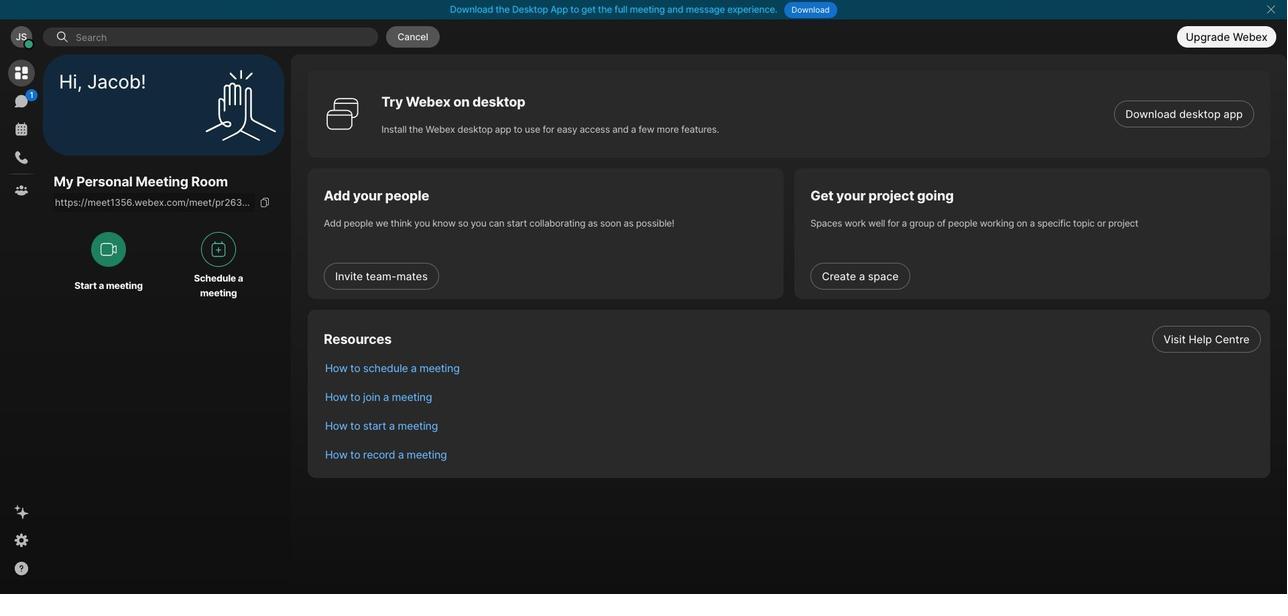 Task type: locate. For each thing, give the bounding box(es) containing it.
2 list item from the top
[[314, 353, 1271, 382]]

Search search field
[[74, 28, 377, 46]]

None text field
[[54, 193, 255, 212]]

5 list item from the top
[[314, 440, 1271, 469]]

webex tab list
[[8, 60, 38, 204]]

navigation
[[0, 54, 43, 594]]

list item
[[314, 325, 1271, 353], [314, 353, 1271, 382], [314, 382, 1271, 411], [314, 411, 1271, 440], [314, 440, 1271, 469]]



Task type: describe. For each thing, give the bounding box(es) containing it.
1 list item from the top
[[314, 325, 1271, 353]]

two hands high-fiving image
[[200, 65, 281, 145]]

cancel_16 image
[[1266, 4, 1276, 15]]

3 list item from the top
[[314, 382, 1271, 411]]

4 list item from the top
[[314, 411, 1271, 440]]



Task type: vqa. For each thing, say whether or not it's contained in the screenshot.
4th "list item" from the top
yes



